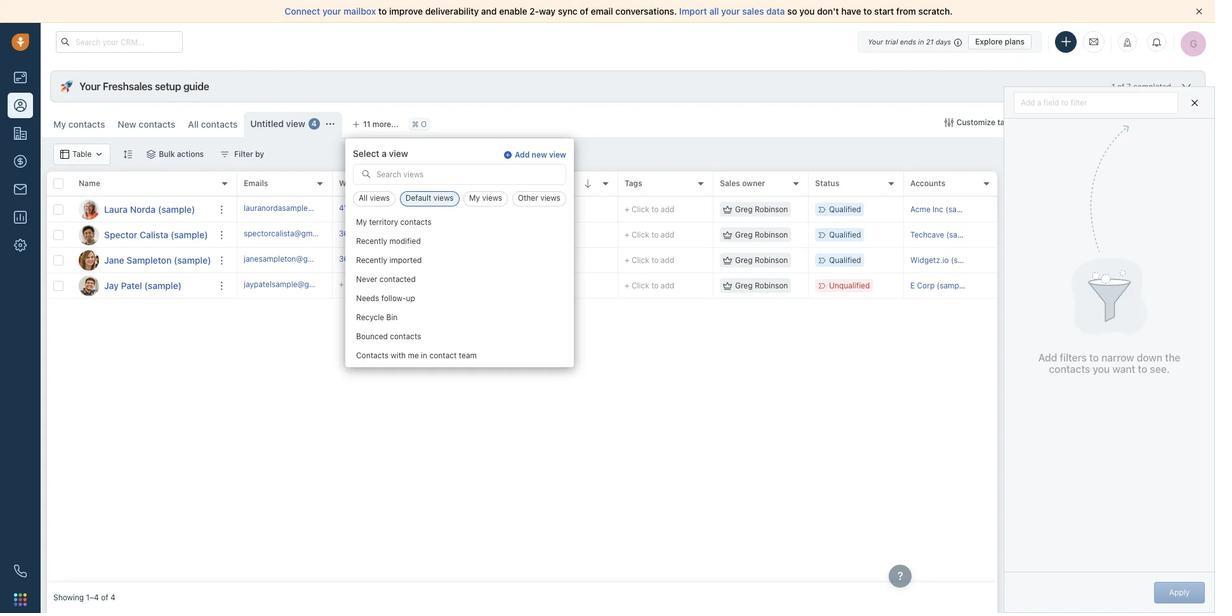 Task type: vqa. For each thing, say whether or not it's contained in the screenshot.
the Name to the left
no



Task type: describe. For each thing, give the bounding box(es) containing it.
my for my views
[[469, 193, 480, 203]]

e
[[911, 281, 916, 290]]

acme inc (sample) link
[[911, 205, 978, 214]]

recycle bin
[[356, 313, 398, 322]]

norda
[[130, 204, 156, 214]]

sampleton
[[127, 254, 172, 265]]

contacts up modified
[[401, 218, 432, 227]]

sales
[[720, 179, 741, 188]]

robinson for widgetz.io (sample)
[[755, 255, 789, 265]]

next activity
[[435, 179, 482, 188]]

spectorcalista@gmail.com
[[244, 229, 338, 238]]

filter by button
[[212, 144, 273, 165]]

(sample) for acme inc (sample)
[[946, 205, 978, 214]]

greg robinson for e corp (sample)
[[736, 281, 789, 290]]

(sample) for spector calista (sample)
[[171, 229, 208, 240]]

add for add contact
[[1158, 118, 1173, 127]]

widgetz.io (sample)
[[911, 255, 983, 265]]

add a field to filter
[[1021, 98, 1088, 107]]

1
[[1112, 82, 1116, 91]]

recently for recently modified
[[356, 237, 387, 246]]

(sample) for e corp (sample)
[[937, 281, 969, 290]]

in for contact
[[421, 351, 428, 360]]

score
[[530, 179, 551, 188]]

corp
[[918, 281, 935, 290]]

techcave
[[911, 230, 945, 239]]

greg for acme inc (sample)
[[736, 205, 753, 214]]

all
[[710, 6, 719, 17]]

jay
[[104, 280, 119, 291]]

widgetz.io
[[911, 255, 949, 265]]

spectorcalista@gmail.com link
[[244, 228, 338, 241]]

contacted
[[380, 275, 416, 284]]

next
[[435, 179, 452, 188]]

techcave (sample)
[[911, 230, 979, 239]]

freshworks switcher image
[[14, 593, 27, 606]]

see.
[[1151, 363, 1170, 375]]

contacts for all contacts
[[201, 119, 238, 130]]

e corp (sample)
[[911, 281, 969, 290]]

don't
[[818, 6, 840, 17]]

4 inside 'untitled view 4'
[[312, 119, 317, 129]]

my for my territory contacts
[[356, 218, 367, 227]]

j image
[[79, 250, 99, 270]]

spector calista (sample) link
[[104, 228, 208, 241]]

down
[[1138, 352, 1163, 364]]

your for your freshsales setup guide
[[79, 81, 101, 92]]

contacts for bounced contacts
[[390, 332, 421, 341]]

view for add new view
[[549, 150, 567, 160]]

other
[[518, 193, 539, 203]]

Search views search field
[[354, 165, 566, 185]]

cell for janesampleton@gmail.com 3684932360
[[428, 248, 523, 273]]

laura
[[104, 204, 128, 214]]

bulk actions button
[[139, 144, 212, 165]]

add for add a field to filter
[[1021, 98, 1036, 107]]

2 horizontal spatial of
[[1118, 82, 1125, 91]]

add filters to narrow down the contacts you want to see.
[[1039, 352, 1181, 375]]

greg robinson for techcave (sample)
[[736, 230, 789, 239]]

my contacts
[[53, 119, 105, 130]]

tags
[[625, 179, 643, 188]]

narrow
[[1102, 352, 1135, 364]]

press space to select this row. row containing jaypatelsample@gmail.com
[[238, 273, 1025, 299]]

to inside button
[[1062, 98, 1069, 107]]

trial
[[886, 37, 899, 45]]

all views
[[359, 193, 390, 203]]

greg robinson for widgetz.io (sample)
[[736, 255, 789, 265]]

0 horizontal spatial contact
[[430, 351, 457, 360]]

jaypatelsample@gmail.com link
[[244, 279, 341, 292]]

import contacts group
[[1031, 112, 1135, 133]]

style_myh0__igzzd8unmi image
[[123, 150, 132, 158]]

2 your from the left
[[722, 6, 740, 17]]

data
[[767, 6, 785, 17]]

phone element
[[8, 558, 33, 584]]

qualified for widgetz.io (sample)
[[830, 255, 862, 265]]

l image
[[79, 199, 99, 219]]

territory
[[369, 218, 398, 227]]

default
[[406, 193, 432, 203]]

guide
[[183, 81, 209, 92]]

s image
[[79, 225, 99, 245]]

2-
[[530, 6, 539, 17]]

0 horizontal spatial of
[[101, 593, 108, 602]]

greg for techcave (sample)
[[736, 230, 753, 239]]

janesampleton@gmail.com 3684932360
[[244, 254, 387, 264]]

contacts for my contacts
[[68, 119, 105, 130]]

press space to select this row. row containing janesampleton@gmail.com
[[238, 248, 1025, 273]]

showing 1–4 of 4
[[53, 593, 115, 602]]

11 more... button
[[346, 116, 406, 133]]

spector calista (sample)
[[104, 229, 208, 240]]

new
[[532, 150, 547, 160]]

(sample) down the techcave (sample) link
[[952, 255, 983, 265]]

plans
[[1006, 37, 1025, 46]]

47 grid
[[47, 172, 1025, 583]]

my territory contacts
[[356, 218, 432, 227]]

Search your CRM... text field
[[56, 31, 183, 53]]

add inside press space to select this row. row
[[441, 204, 456, 214]]

all for all contacts
[[188, 119, 199, 130]]

filter by
[[234, 149, 264, 159]]

bin
[[386, 313, 398, 322]]

field
[[1044, 98, 1060, 107]]

21
[[927, 37, 934, 45]]

filters
[[1061, 352, 1088, 364]]

1 your from the left
[[323, 6, 341, 17]]

imported
[[390, 256, 422, 265]]

laura norda (sample)
[[104, 204, 195, 214]]

press space to select this row. row containing 47
[[238, 197, 1025, 222]]

you inside add filters to narrow down the contacts you want to see.
[[1093, 363, 1111, 375]]

status
[[816, 179, 840, 188]]

default views button
[[400, 192, 460, 207]]

task
[[458, 204, 473, 214]]

explore plans
[[976, 37, 1025, 46]]

so
[[788, 6, 798, 17]]

jane sampleton (sample)
[[104, 254, 211, 265]]

0 horizontal spatial import
[[680, 6, 708, 17]]

more...
[[373, 119, 399, 129]]

+ for janesampleton@gmail.com
[[625, 255, 630, 265]]

+ for lauranordasample@gmail.com
[[625, 205, 630, 214]]

press space to select this row. row containing spector calista (sample)
[[47, 222, 238, 248]]

work
[[339, 179, 359, 188]]

11 more...
[[363, 119, 399, 129]]

a for add
[[1038, 98, 1042, 107]]

untitled
[[250, 118, 284, 129]]

janesampleton@gmail.com link
[[244, 253, 340, 267]]

connect
[[285, 6, 320, 17]]

container_wx8msf4aqz5i3rn1 image inside customize table button
[[945, 118, 954, 127]]

views for my views
[[482, 193, 503, 203]]

my views button
[[464, 192, 508, 207]]

needs
[[356, 294, 379, 303]]

inc
[[933, 205, 944, 214]]

bulk actions
[[159, 149, 204, 159]]

customize
[[957, 118, 996, 127]]

add for spectorcalista@gmail.com 3684945781
[[661, 230, 675, 239]]

all for all views
[[359, 193, 368, 203]]

jay patel (sample) link
[[104, 279, 182, 292]]

contacts for new contacts
[[139, 119, 175, 130]]

a for select
[[382, 148, 387, 159]]

all contacts
[[188, 119, 238, 130]]

(sample) up widgetz.io (sample)
[[947, 230, 979, 239]]

add for add filters to narrow down the contacts you want to see.
[[1039, 352, 1058, 364]]

container_wx8msf4aqz5i3rn1 image for greg robinson
[[724, 256, 732, 265]]

mailbox
[[344, 6, 376, 17]]



Task type: locate. For each thing, give the bounding box(es) containing it.
4167348672
[[339, 203, 385, 213]]

1 horizontal spatial contact
[[1175, 118, 1203, 127]]

0 vertical spatial my
[[53, 119, 66, 130]]

in left 21
[[919, 37, 925, 45]]

(sample) down jane sampleton (sample) link
[[144, 280, 182, 291]]

1 horizontal spatial in
[[919, 37, 925, 45]]

robinson for e corp (sample)
[[755, 281, 789, 290]]

1 vertical spatial contact
[[430, 351, 457, 360]]

(sample) up spector calista (sample)
[[158, 204, 195, 214]]

add inside add filters to narrow down the contacts you want to see.
[[1039, 352, 1058, 364]]

1 qualified from the top
[[830, 205, 862, 214]]

3 robinson from the top
[[755, 255, 789, 265]]

0 vertical spatial import
[[680, 6, 708, 17]]

views left other
[[482, 193, 503, 203]]

contacts right new at top left
[[139, 119, 175, 130]]

2 recently from the top
[[356, 256, 387, 265]]

1 horizontal spatial you
[[1093, 363, 1111, 375]]

3 + click to add from the top
[[625, 255, 675, 265]]

import contacts button
[[1031, 112, 1113, 133]]

3684945781
[[339, 229, 386, 238]]

views inside button
[[482, 193, 503, 203]]

completed
[[1134, 82, 1172, 91]]

(sample) for jane sampleton (sample)
[[174, 254, 211, 265]]

recently up never
[[356, 256, 387, 265]]

jane sampleton (sample) link
[[104, 254, 211, 266]]

click for spectorcalista@gmail.com 3684945781
[[632, 230, 650, 239]]

1 horizontal spatial a
[[1038, 98, 1042, 107]]

press space to select this row. row containing jane sampleton (sample)
[[47, 248, 238, 273]]

press space to select this row. row containing laura norda (sample)
[[47, 197, 238, 222]]

1 greg from the top
[[736, 205, 753, 214]]

contacts with me in contact team
[[356, 351, 477, 360]]

your left 'freshsales'
[[79, 81, 101, 92]]

+ click to add for spectorcalista@gmail.com 3684945781
[[625, 230, 675, 239]]

cell for jaypatelsample@gmail.com + click to add
[[428, 273, 523, 298]]

in right me
[[421, 351, 428, 360]]

all up 4167348672
[[359, 193, 368, 203]]

3 greg robinson from the top
[[736, 255, 789, 265]]

recycle
[[356, 313, 384, 322]]

acme inc (sample)
[[911, 205, 978, 214]]

up
[[406, 294, 415, 303]]

1 vertical spatial cell
[[428, 273, 523, 298]]

a left 'field'
[[1038, 98, 1042, 107]]

0 vertical spatial container_wx8msf4aqz5i3rn1 image
[[945, 118, 954, 127]]

explore
[[976, 37, 1003, 46]]

views for all views
[[370, 193, 390, 203]]

click for jaypatelsample@gmail.com + click to add
[[632, 281, 650, 290]]

a inside button
[[1038, 98, 1042, 107]]

email
[[591, 6, 614, 17]]

view right the untitled
[[286, 118, 305, 129]]

recently up 3684932360
[[356, 237, 387, 246]]

0 horizontal spatial container_wx8msf4aqz5i3rn1 image
[[220, 150, 229, 159]]

1 vertical spatial your
[[79, 81, 101, 92]]

contacts down add a field to filter button
[[1075, 118, 1107, 127]]

3 qualified from the top
[[830, 255, 862, 265]]

2 robinson from the top
[[755, 230, 789, 239]]

contacts up filter by button
[[201, 119, 238, 130]]

1–4
[[86, 593, 99, 602]]

0 vertical spatial all
[[188, 119, 199, 130]]

add for add new view
[[515, 150, 530, 160]]

2 horizontal spatial my
[[469, 193, 480, 203]]

0 vertical spatial contact
[[1175, 118, 1203, 127]]

1 vertical spatial recently
[[356, 256, 387, 265]]

4 + click to add from the top
[[625, 281, 675, 290]]

0 vertical spatial cell
[[428, 248, 523, 273]]

way
[[539, 6, 556, 17]]

add left filters
[[1039, 352, 1058, 364]]

7
[[1127, 82, 1132, 91]]

contacts left narrow
[[1050, 363, 1091, 375]]

cell
[[428, 248, 523, 273], [428, 273, 523, 298]]

of right sync on the left top
[[580, 6, 589, 17]]

greg robinson for acme inc (sample)
[[736, 205, 789, 214]]

47
[[530, 203, 542, 215]]

other views button
[[512, 192, 567, 207]]

untitled view link
[[250, 118, 305, 130]]

your for your trial ends in 21 days
[[868, 37, 884, 45]]

name row
[[47, 172, 238, 197]]

11
[[363, 119, 371, 129]]

my up table dropdown button
[[53, 119, 66, 130]]

want
[[1113, 363, 1136, 375]]

of right 1
[[1118, 82, 1125, 91]]

views up 4167348672
[[370, 193, 390, 203]]

name
[[79, 179, 100, 188]]

import contacts
[[1048, 118, 1107, 127]]

enable
[[499, 6, 528, 17]]

explore plans link
[[969, 34, 1032, 49]]

table
[[998, 118, 1017, 127]]

2 greg robinson from the top
[[736, 230, 789, 239]]

2 vertical spatial my
[[356, 218, 367, 227]]

add for jaypatelsample@gmail.com + click to add
[[661, 281, 675, 290]]

1 vertical spatial import
[[1048, 118, 1073, 127]]

1 horizontal spatial my
[[356, 218, 367, 227]]

add
[[661, 205, 675, 214], [661, 230, 675, 239], [661, 255, 675, 265], [375, 279, 389, 289], [661, 281, 675, 290]]

(sample) right inc
[[946, 205, 978, 214]]

add contact
[[1158, 118, 1203, 127]]

container_wx8msf4aqz5i3rn1 image
[[945, 118, 954, 127], [220, 150, 229, 159], [724, 256, 732, 265]]

views down next
[[434, 193, 454, 203]]

e corp (sample) link
[[911, 281, 969, 290]]

2 vertical spatial of
[[101, 593, 108, 602]]

spectorcalista@gmail.com 3684945781
[[244, 229, 386, 238]]

+ click to add for jaypatelsample@gmail.com + click to add
[[625, 281, 675, 290]]

1 horizontal spatial your
[[722, 6, 740, 17]]

4167348672 link
[[339, 203, 385, 216]]

add inside "button"
[[1158, 118, 1173, 127]]

greg for e corp (sample)
[[736, 281, 753, 290]]

contacts inside add filters to narrow down the contacts you want to see.
[[1050, 363, 1091, 375]]

your right the all in the top of the page
[[722, 6, 740, 17]]

connect your mailbox to improve deliverability and enable 2-way sync of email conversations. import all your sales data so you don't have to start from scratch.
[[285, 6, 953, 17]]

lauranordasample@gmail.com
[[244, 203, 352, 213]]

greg for widgetz.io (sample)
[[736, 255, 753, 265]]

0 vertical spatial of
[[580, 6, 589, 17]]

robinson for acme inc (sample)
[[755, 205, 789, 214]]

1 vertical spatial you
[[1093, 363, 1111, 375]]

press space to select this row. row containing spectorcalista@gmail.com
[[238, 222, 1025, 248]]

4 right 1–4
[[111, 593, 115, 602]]

jane
[[104, 254, 124, 265]]

have
[[842, 6, 862, 17]]

unqualified
[[830, 281, 871, 290]]

import down 'add a field to filter'
[[1048, 118, 1073, 127]]

2 vertical spatial qualified
[[830, 255, 862, 265]]

you right so
[[800, 6, 815, 17]]

1 + click to add from the top
[[625, 205, 675, 214]]

4 greg robinson from the top
[[736, 281, 789, 290]]

add left task
[[441, 204, 456, 214]]

0 horizontal spatial you
[[800, 6, 815, 17]]

view
[[286, 118, 305, 129], [389, 148, 408, 159], [549, 150, 567, 160]]

2 greg from the top
[[736, 230, 753, 239]]

jaypatelsample@gmail.com + click to add
[[244, 279, 389, 289]]

and
[[481, 6, 497, 17]]

1 cell from the top
[[428, 248, 523, 273]]

(sample) right sampleton
[[174, 254, 211, 265]]

1 views from the left
[[370, 193, 390, 203]]

2 + click to add from the top
[[625, 230, 675, 239]]

1 vertical spatial container_wx8msf4aqz5i3rn1 image
[[220, 150, 229, 159]]

container_wx8msf4aqz5i3rn1 image inside filter by button
[[220, 150, 229, 159]]

view right new on the top left
[[549, 150, 567, 160]]

my contacts button
[[47, 112, 111, 137], [53, 119, 105, 130]]

row group containing laura norda (sample)
[[47, 197, 238, 299]]

me
[[408, 351, 419, 360]]

+ for jaypatelsample@gmail.com
[[625, 281, 630, 290]]

2 vertical spatial container_wx8msf4aqz5i3rn1 image
[[724, 256, 732, 265]]

0 vertical spatial you
[[800, 6, 815, 17]]

showing
[[53, 593, 84, 602]]

view for select a view
[[389, 148, 408, 159]]

views down score
[[541, 193, 561, 203]]

1 vertical spatial 4
[[111, 593, 115, 602]]

start
[[875, 6, 895, 17]]

container_wx8msf4aqz5i3rn1 image inside 47 row group
[[724, 256, 732, 265]]

setup
[[155, 81, 181, 92]]

all inside button
[[359, 193, 368, 203]]

1 horizontal spatial import
[[1048, 118, 1073, 127]]

2 cell from the top
[[428, 273, 523, 298]]

qualified for techcave (sample)
[[830, 230, 862, 239]]

my up task
[[469, 193, 480, 203]]

add inside button
[[1021, 98, 1036, 107]]

robinson for techcave (sample)
[[755, 230, 789, 239]]

contacts up with
[[390, 332, 421, 341]]

actions
[[177, 149, 204, 159]]

1 vertical spatial my
[[469, 193, 480, 203]]

click for janesampleton@gmail.com 3684932360
[[632, 255, 650, 265]]

recently for recently imported
[[356, 256, 387, 265]]

select a view
[[353, 148, 408, 159]]

j image
[[79, 275, 99, 296]]

2 horizontal spatial view
[[549, 150, 567, 160]]

my up 3684945781 on the top left of page
[[356, 218, 367, 227]]

new contacts button
[[111, 112, 182, 137], [118, 119, 175, 130]]

my inside button
[[469, 193, 480, 203]]

add for janesampleton@gmail.com 3684932360
[[661, 255, 675, 265]]

1 of 7 completed
[[1112, 82, 1172, 91]]

needs follow-up
[[356, 294, 415, 303]]

(sample) right calista
[[171, 229, 208, 240]]

add down completed
[[1158, 118, 1173, 127]]

add a field to filter button
[[1015, 92, 1179, 113]]

2 qualified from the top
[[830, 230, 862, 239]]

1 vertical spatial qualified
[[830, 230, 862, 239]]

of right 1–4
[[101, 593, 108, 602]]

freshsales
[[103, 81, 153, 92]]

contacts up table
[[68, 119, 105, 130]]

janesampleton@gmail.com
[[244, 254, 340, 264]]

views for default views
[[434, 193, 454, 203]]

recently imported
[[356, 256, 422, 265]]

(sample) for jay patel (sample)
[[144, 280, 182, 291]]

0 horizontal spatial a
[[382, 148, 387, 159]]

4 right untitled view link
[[312, 119, 317, 129]]

name column header
[[72, 172, 238, 197]]

contacts inside button
[[1075, 118, 1107, 127]]

0 vertical spatial qualified
[[830, 205, 862, 214]]

3684932360 link
[[339, 253, 387, 267]]

ends
[[901, 37, 917, 45]]

1 horizontal spatial of
[[580, 6, 589, 17]]

qualified
[[830, 205, 862, 214], [830, 230, 862, 239], [830, 255, 862, 265]]

4 views from the left
[[541, 193, 561, 203]]

1 horizontal spatial container_wx8msf4aqz5i3rn1 image
[[724, 256, 732, 265]]

press space to select this row. row containing jay patel (sample)
[[47, 273, 238, 299]]

import left the all in the top of the page
[[680, 6, 708, 17]]

0 vertical spatial a
[[1038, 98, 1042, 107]]

container_wx8msf4aqz5i3rn1 image
[[326, 119, 335, 128], [60, 150, 69, 159], [95, 150, 104, 159], [147, 150, 156, 159], [724, 205, 732, 214], [724, 230, 732, 239], [724, 281, 732, 290]]

3 views from the left
[[482, 193, 503, 203]]

0 vertical spatial 4
[[312, 119, 317, 129]]

0 vertical spatial in
[[919, 37, 925, 45]]

views for other views
[[541, 193, 561, 203]]

patel
[[121, 280, 142, 291]]

all contacts button
[[182, 112, 244, 137], [188, 119, 238, 130]]

jaypatelsample@gmail.com
[[244, 279, 341, 289]]

add contact button
[[1141, 112, 1210, 133]]

press space to select this row. row
[[47, 197, 238, 222], [238, 197, 1025, 222], [47, 222, 238, 248], [238, 222, 1025, 248], [47, 248, 238, 273], [238, 248, 1025, 273], [47, 273, 238, 299], [238, 273, 1025, 299]]

your left mailbox
[[323, 6, 341, 17]]

47 row group
[[238, 197, 1025, 299]]

add new view
[[515, 150, 567, 160]]

1 horizontal spatial your
[[868, 37, 884, 45]]

recently modified
[[356, 237, 421, 246]]

2 views from the left
[[434, 193, 454, 203]]

+ for spectorcalista@gmail.com
[[625, 230, 630, 239]]

1 horizontal spatial 4
[[312, 119, 317, 129]]

(sample) for laura norda (sample)
[[158, 204, 195, 214]]

0 horizontal spatial my
[[53, 119, 66, 130]]

container_wx8msf4aqz5i3rn1 image inside bulk actions button
[[147, 150, 156, 159]]

1 vertical spatial a
[[382, 148, 387, 159]]

follow-
[[381, 294, 406, 303]]

1 recently from the top
[[356, 237, 387, 246]]

add left 'field'
[[1021, 98, 1036, 107]]

3 greg from the top
[[736, 255, 753, 265]]

(sample) down widgetz.io (sample)
[[937, 281, 969, 290]]

laura norda (sample) link
[[104, 203, 195, 216]]

qualified for acme inc (sample)
[[830, 205, 862, 214]]

1 vertical spatial of
[[1118, 82, 1125, 91]]

a
[[1038, 98, 1042, 107], [382, 148, 387, 159]]

contact inside "button"
[[1175, 118, 1203, 127]]

default views
[[406, 193, 454, 203]]

import inside button
[[1048, 118, 1073, 127]]

+ add task
[[435, 204, 473, 214]]

your left trial
[[868, 37, 884, 45]]

1 horizontal spatial all
[[359, 193, 368, 203]]

you left 'want'
[[1093, 363, 1111, 375]]

phone image
[[14, 565, 27, 577]]

1 horizontal spatial view
[[389, 148, 408, 159]]

a right select
[[382, 148, 387, 159]]

1 robinson from the top
[[755, 205, 789, 214]]

1 greg robinson from the top
[[736, 205, 789, 214]]

0 horizontal spatial your
[[79, 81, 101, 92]]

0 horizontal spatial 4
[[111, 593, 115, 602]]

0 vertical spatial recently
[[356, 237, 387, 246]]

3684932360
[[339, 254, 387, 264]]

2 horizontal spatial container_wx8msf4aqz5i3rn1 image
[[945, 118, 954, 127]]

1 vertical spatial all
[[359, 193, 368, 203]]

⌘
[[412, 120, 419, 129]]

bounced
[[356, 332, 388, 341]]

add
[[1021, 98, 1036, 107], [1158, 118, 1173, 127], [515, 150, 530, 160], [441, 204, 456, 214], [1039, 352, 1058, 364]]

1 vertical spatial in
[[421, 351, 428, 360]]

4 greg from the top
[[736, 281, 753, 290]]

widgetz.io (sample) link
[[911, 255, 983, 265]]

contacts for import contacts
[[1075, 118, 1107, 127]]

container_wx8msf4aqz5i3rn1 image for filter by
[[220, 150, 229, 159]]

row group
[[47, 197, 238, 299]]

bounced contacts
[[356, 332, 421, 341]]

0 horizontal spatial all
[[188, 119, 199, 130]]

0 horizontal spatial in
[[421, 351, 428, 360]]

close image
[[1197, 8, 1203, 15]]

in for 21
[[919, 37, 925, 45]]

0 horizontal spatial your
[[323, 6, 341, 17]]

0 horizontal spatial view
[[286, 118, 305, 129]]

all up actions
[[188, 119, 199, 130]]

4 robinson from the top
[[755, 281, 789, 290]]

search image
[[362, 170, 371, 179]]

email image
[[1090, 36, 1099, 47]]

techcave (sample) link
[[911, 230, 979, 239]]

the
[[1166, 352, 1181, 364]]

+ click to add for janesampleton@gmail.com 3684932360
[[625, 255, 675, 265]]

contact
[[1175, 118, 1203, 127], [430, 351, 457, 360]]

add left new on the top left
[[515, 150, 530, 160]]

view down more...
[[389, 148, 408, 159]]

deliverability
[[425, 6, 479, 17]]

my for my contacts
[[53, 119, 66, 130]]

all
[[188, 119, 199, 130], [359, 193, 368, 203]]

sales
[[743, 6, 764, 17]]

0 vertical spatial your
[[868, 37, 884, 45]]



